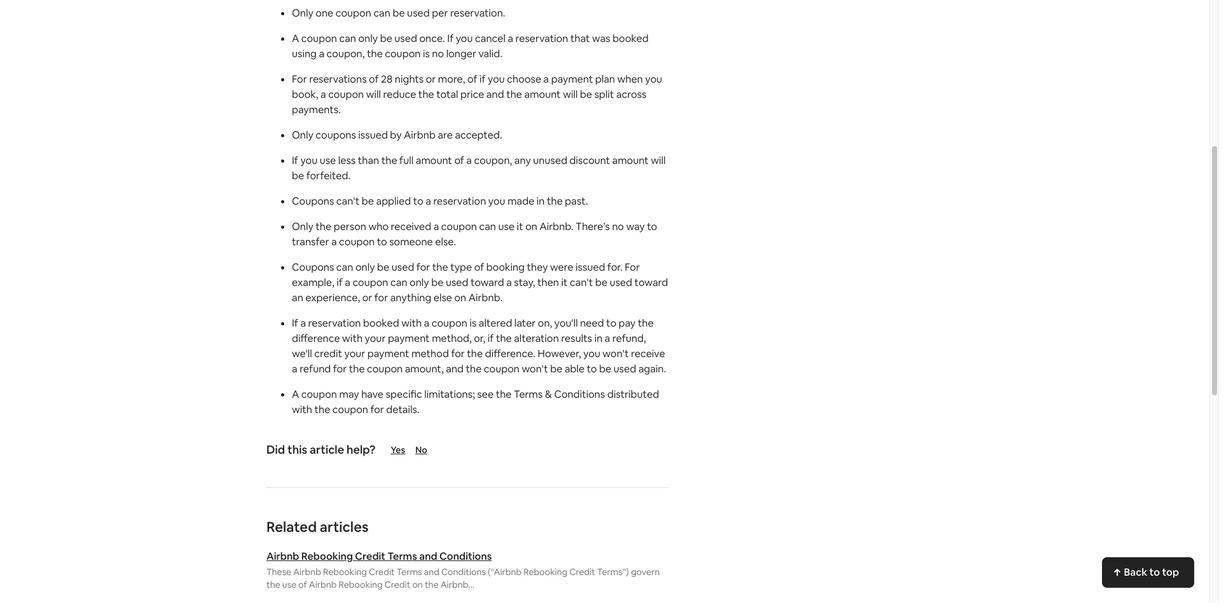 Task type: vqa. For each thing, say whether or not it's contained in the screenshot.
Coupons can't be applied to a reservation you made in the past. Coupons
yes



Task type: describe. For each thing, give the bounding box(es) containing it.
or,
[[474, 332, 486, 346]]

they
[[527, 261, 548, 274]]

on inside coupons can only be used for the type of booking they were issued for. for example, if a coupon can only be used toward a stay, then it can't be used toward an experience, or for anything else on airbnb.
[[455, 291, 467, 305]]

a left stay,
[[507, 276, 512, 290]]

1 vertical spatial reservation
[[434, 195, 486, 208]]

need
[[580, 317, 604, 330]]

help?
[[347, 443, 376, 458]]

to inside if a reservation booked with a coupon is altered later on, you'll need to pay the difference with your payment method, or, if the alteration results in a refund, we'll credit your payment method for the difference. however, you won't receive a refund for the coupon amount, and the coupon won't be able to be used again.
[[587, 363, 597, 376]]

a for a coupon can only be used once. if you cancel a reservation that was booked using a coupon, the coupon is no longer valid.
[[292, 32, 299, 45]]

was
[[593, 32, 611, 45]]

only for only one coupon can be used per reservation.
[[292, 6, 314, 20]]

yes
[[391, 445, 406, 456]]

use inside if you use less than the full amount of a coupon, any unused discount amount will be forfeited.
[[320, 154, 336, 167]]

airbnb down related articles at the bottom left
[[309, 580, 337, 591]]

this
[[288, 443, 307, 458]]

of inside if you use less than the full amount of a coupon, any unused discount amount will be forfeited.
[[455, 154, 464, 167]]

be down someone
[[377, 261, 390, 274]]

0 vertical spatial your
[[365, 332, 386, 346]]

coupon down person
[[339, 235, 375, 249]]

only for only coupons issued by airbnb are accepted.
[[292, 129, 314, 142]]

1 vertical spatial your
[[345, 347, 365, 361]]

back
[[1125, 566, 1148, 580]]

be down for.
[[596, 276, 608, 290]]

split
[[595, 88, 614, 101]]

type
[[451, 261, 472, 274]]

any
[[515, 154, 531, 167]]

1 vertical spatial payment
[[388, 332, 430, 346]]

anything
[[391, 291, 432, 305]]

terms")
[[598, 567, 629, 578]]

and inside for reservations of 28 nights or more, of if you choose a payment plan when you book, a coupon will reduce the total price and the amount will be split across payments.
[[487, 88, 504, 101]]

yes button
[[391, 445, 406, 456]]

specific
[[386, 388, 422, 402]]

no button
[[416, 445, 452, 456]]

for reservations of 28 nights or more, of if you choose a payment plan when you book, a coupon will reduce the total price and the amount will be split across payments.
[[292, 73, 663, 116]]

a right cancel
[[508, 32, 514, 45]]

the up refund,
[[638, 317, 654, 330]]

using
[[292, 47, 317, 60]]

only the person who received a coupon can use it on airbnb. there's no way to transfer a coupon to someone else.
[[292, 220, 658, 249]]

did this article help?
[[267, 443, 376, 458]]

when
[[618, 73, 643, 86]]

for inside a coupon may have specific limitations; see the terms & conditions distributed with the coupon for details.
[[371, 403, 384, 417]]

you inside if a reservation booked with a coupon is altered later on, you'll need to pay the difference with your payment method, or, if the alteration results in a refund, we'll credit your payment method for the difference. however, you won't receive a refund for the coupon amount, and the coupon won't be able to be used again.
[[584, 347, 601, 361]]

of inside airbnb rebooking credit terms and conditions these airbnb rebooking credit terms and conditions ("airbnb rebooking credit terms") govern the use of airbnb rebooking credit on the airbnb…
[[299, 580, 307, 591]]

no inside the a coupon can only be used once. if you cancel a reservation that was booked using a coupon, the coupon is no longer valid.
[[432, 47, 444, 60]]

there's
[[576, 220, 610, 234]]

stay,
[[514, 276, 535, 290]]

on,
[[538, 317, 553, 330]]

airbnb rebooking credit terms and conditions these airbnb rebooking credit terms and conditions ("airbnb rebooking credit terms") govern the use of airbnb rebooking credit on the airbnb…
[[267, 550, 660, 591]]

the left past.
[[547, 195, 563, 208]]

past.
[[565, 195, 588, 208]]

used down the type
[[446, 276, 469, 290]]

or inside coupons can only be used for the type of booking they were issued for. for example, if a coupon can only be used toward a stay, then it can't be used toward an experience, or for anything else on airbnb.
[[363, 291, 372, 305]]

coupon up nights
[[385, 47, 421, 60]]

coupon, inside the a coupon can only be used once. if you cancel a reservation that was booked using a coupon, the coupon is no longer valid.
[[327, 47, 365, 60]]

who
[[369, 220, 389, 234]]

difference
[[292, 332, 340, 346]]

only one coupon can be used per reservation.
[[292, 6, 506, 20]]

if inside if a reservation booked with a coupon is altered later on, you'll need to pay the difference with your payment method, or, if the alteration results in a refund, we'll credit your payment method for the difference. however, you won't receive a refund for the coupon amount, and the coupon won't be able to be used again.
[[488, 332, 494, 346]]

person
[[334, 220, 367, 234]]

coupon inside coupons can only be used for the type of booking they were issued for. for example, if a coupon can only be used toward a stay, then it can't be used toward an experience, or for anything else on airbnb.
[[353, 276, 389, 290]]

used down someone
[[392, 261, 415, 274]]

have
[[362, 388, 384, 402]]

a down to pay
[[605, 332, 611, 346]]

distributed
[[608, 388, 659, 402]]

0 vertical spatial in
[[537, 195, 545, 208]]

the left the total
[[419, 88, 434, 101]]

the right the see
[[496, 388, 512, 402]]

if inside coupons can only be used for the type of booking they were issued for. for example, if a coupon can only be used toward a stay, then it can't be used toward an experience, or for anything else on airbnb.
[[337, 276, 343, 290]]

method,
[[432, 332, 472, 346]]

someone
[[390, 235, 433, 249]]

the left the 'airbnb…'
[[425, 580, 439, 591]]

a coupon can only be used once. if you cancel a reservation that was booked using a coupon, the coupon is no longer valid.
[[292, 32, 649, 60]]

a coupon may have specific limitations; see the terms & conditions distributed with the coupon for details.
[[292, 388, 659, 417]]

will inside if you use less than the full amount of a coupon, any unused discount amount will be forfeited.
[[651, 154, 666, 167]]

2 vertical spatial only
[[410, 276, 429, 290]]

a up difference
[[301, 317, 306, 330]]

0 vertical spatial issued
[[358, 129, 388, 142]]

be right able on the bottom left of page
[[600, 363, 612, 376]]

airbnb. inside coupons can only be used for the type of booking they were issued for. for example, if a coupon can only be used toward a stay, then it can't be used toward an experience, or for anything else on airbnb.
[[469, 291, 503, 305]]

articles
[[320, 519, 369, 536]]

see
[[478, 388, 494, 402]]

coupon down may
[[333, 403, 368, 417]]

the down or,
[[467, 347, 483, 361]]

a right choose
[[544, 73, 549, 86]]

airbnb. inside the only the person who received a coupon can use it on airbnb. there's no way to transfer a coupon to someone else.
[[540, 220, 574, 234]]

you left made
[[489, 195, 506, 208]]

for up and the
[[451, 347, 465, 361]]

of up price
[[468, 73, 478, 86]]

for left anything
[[375, 291, 388, 305]]

a down person
[[331, 235, 337, 249]]

won't
[[522, 363, 548, 376]]

else
[[434, 291, 452, 305]]

less
[[338, 154, 356, 167]]

later
[[515, 317, 536, 330]]

will be
[[563, 88, 593, 101]]

airbnb right these
[[293, 567, 321, 578]]

reservation.
[[450, 6, 506, 20]]

a up else.
[[434, 220, 439, 234]]

can right one
[[374, 6, 391, 20]]

for right refund
[[333, 363, 347, 376]]

by
[[390, 129, 402, 142]]

the down these
[[267, 580, 280, 591]]

coupons can't be applied to a reservation you made in the past.
[[292, 195, 588, 208]]

made
[[508, 195, 535, 208]]

on inside airbnb rebooking credit terms and conditions these airbnb rebooking credit terms and conditions ("airbnb rebooking credit terms") govern the use of airbnb rebooking credit on the airbnb…
[[413, 580, 423, 591]]

if you
[[480, 73, 505, 86]]

the inside if you use less than the full amount of a coupon, any unused discount amount will be forfeited.
[[382, 154, 397, 167]]

coupon right one
[[336, 6, 372, 20]]

can inside the only the person who received a coupon can use it on airbnb. there's no way to transfer a coupon to someone else.
[[479, 220, 496, 234]]

used inside if a reservation booked with a coupon is altered later on, you'll need to pay the difference with your payment method, or, if the alteration results in a refund, we'll credit your payment method for the difference. however, you won't receive a refund for the coupon amount, and the coupon won't be able to be used again.
[[614, 363, 637, 376]]

it inside the only the person who received a coupon can use it on airbnb. there's no way to transfer a coupon to someone else.
[[517, 220, 524, 234]]

the down choose
[[507, 88, 522, 101]]

used inside the a coupon can only be used once. if you cancel a reservation that was booked using a coupon, the coupon is no longer valid.
[[395, 32, 417, 45]]

for.
[[608, 261, 623, 274]]

coupons for coupons can't be applied to a reservation you made in the past.
[[292, 195, 334, 208]]

1 vertical spatial with
[[342, 332, 363, 346]]

method
[[412, 347, 449, 361]]

you'll
[[555, 317, 578, 330]]

in inside if a reservation booked with a coupon is altered later on, you'll need to pay the difference with your payment method, or, if the alteration results in a refund, we'll credit your payment method for the difference. however, you won't receive a refund for the coupon amount, and the coupon won't be able to be used again.
[[595, 332, 603, 346]]

coupon up method,
[[432, 317, 468, 330]]

cancel
[[475, 32, 506, 45]]

to right applied
[[413, 195, 424, 208]]

book,
[[292, 88, 319, 101]]

nights
[[395, 73, 424, 86]]

used left per
[[407, 6, 430, 20]]

can't inside coupons can only be used for the type of booking they were issued for. for example, if a coupon can only be used toward a stay, then it can't be used toward an experience, or for anything else on airbnb.
[[570, 276, 593, 290]]

28
[[381, 73, 393, 86]]

a up 'experience,'
[[345, 276, 351, 290]]

reduce
[[383, 88, 416, 101]]

top
[[1163, 566, 1180, 580]]

of left 28
[[369, 73, 379, 86]]

accepted.
[[455, 129, 502, 142]]

airbnb…
[[441, 580, 475, 591]]

to down who
[[377, 235, 387, 249]]

you inside if you use less than the full amount of a coupon, any unused discount amount will be forfeited.
[[301, 154, 318, 167]]

then
[[538, 276, 559, 290]]

to inside "button"
[[1150, 566, 1161, 580]]

coupons can only be used for the type of booking they were issued for. for example, if a coupon can only be used toward a stay, then it can't be used toward an experience, or for anything else on airbnb.
[[292, 261, 668, 305]]

per
[[432, 6, 448, 20]]

however,
[[538, 347, 581, 361]]

airbnb right by
[[404, 129, 436, 142]]

will inside for reservations of 28 nights or more, of if you choose a payment plan when you book, a coupon will reduce the total price and the amount will be split across payments.
[[366, 88, 381, 101]]

across
[[617, 88, 647, 101]]

a for a coupon may have specific limitations; see the terms & conditions distributed with the coupon for details.
[[292, 388, 299, 402]]

results
[[562, 332, 593, 346]]

be up "else"
[[432, 276, 444, 290]]

be inside if you use less than the full amount of a coupon, any unused discount amount will be forfeited.
[[292, 169, 304, 183]]

difference.
[[485, 347, 536, 361]]

more,
[[438, 73, 465, 86]]

related
[[267, 519, 317, 536]]

applied
[[376, 195, 411, 208]]

the inside coupons can only be used for the type of booking they were issued for. for example, if a coupon can only be used toward a stay, then it can't be used toward an experience, or for anything else on airbnb.
[[433, 261, 448, 274]]

it inside coupons can only be used for the type of booking they were issued for. for example, if a coupon can only be used toward a stay, then it can't be used toward an experience, or for anything else on airbnb.
[[562, 276, 568, 290]]

experience,
[[306, 291, 360, 305]]

to pay
[[607, 317, 636, 330]]

won't receive
[[603, 347, 666, 361]]

did
[[267, 443, 285, 458]]

total
[[437, 88, 459, 101]]

coupon up have
[[367, 363, 403, 376]]

amount inside for reservations of 28 nights or more, of if you choose a payment plan when you book, a coupon will reduce the total price and the amount will be split across payments.
[[525, 88, 561, 101]]

example,
[[292, 276, 335, 290]]

2 vertical spatial payment
[[368, 347, 410, 361]]

amount,
[[405, 363, 444, 376]]

transfer
[[292, 235, 329, 249]]

refund,
[[613, 332, 646, 346]]

may
[[339, 388, 359, 402]]

forfeited.
[[307, 169, 351, 183]]

else.
[[435, 235, 456, 249]]



Task type: locate. For each thing, give the bounding box(es) containing it.
0 vertical spatial if
[[448, 32, 454, 45]]

0 vertical spatial coupons
[[292, 195, 334, 208]]

credit
[[355, 550, 386, 564], [369, 567, 395, 578], [570, 567, 596, 578], [385, 580, 411, 591]]

reservations
[[309, 73, 367, 86]]

terms
[[514, 388, 543, 402], [388, 550, 417, 564], [397, 567, 422, 578]]

airbnb up these
[[267, 550, 299, 564]]

0 vertical spatial on
[[526, 220, 538, 234]]

1 horizontal spatial toward
[[635, 276, 668, 290]]

0 vertical spatial with
[[402, 317, 422, 330]]

0 vertical spatial airbnb.
[[540, 220, 574, 234]]

for
[[417, 261, 430, 274], [375, 291, 388, 305], [451, 347, 465, 361], [333, 363, 347, 376], [371, 403, 384, 417]]

in
[[537, 195, 545, 208], [595, 332, 603, 346]]

0 horizontal spatial reservation
[[308, 317, 361, 330]]

for inside coupons can only be used for the type of booking they were issued for. for example, if a coupon can only be used toward a stay, then it can't be used toward an experience, or for anything else on airbnb.
[[625, 261, 640, 274]]

you up longer
[[456, 32, 473, 45]]

you up forfeited.
[[301, 154, 318, 167]]

with down anything
[[402, 317, 422, 330]]

0 vertical spatial and
[[487, 88, 504, 101]]

0 vertical spatial can't
[[337, 195, 360, 208]]

or inside for reservations of 28 nights or more, of if you choose a payment plan when you book, a coupon will reduce the total price and the amount will be split across payments.
[[426, 73, 436, 86]]

1 vertical spatial no
[[612, 220, 624, 234]]

be left applied
[[362, 195, 374, 208]]

back to top button
[[1103, 558, 1195, 589]]

0 vertical spatial only
[[359, 32, 378, 45]]

a right 'using'
[[319, 47, 325, 60]]

1 vertical spatial a
[[292, 388, 299, 402]]

a up payments.
[[321, 88, 326, 101]]

only
[[292, 6, 314, 20], [292, 129, 314, 142], [292, 220, 314, 234]]

2 vertical spatial on
[[413, 580, 423, 591]]

payment
[[552, 73, 593, 86], [388, 332, 430, 346], [368, 347, 410, 361]]

back to top
[[1125, 566, 1180, 580]]

a inside the a coupon can only be used once. if you cancel a reservation that was booked using a coupon, the coupon is no longer valid.
[[292, 32, 299, 45]]

the inside the only the person who received a coupon can use it on airbnb. there's no way to transfer a coupon to someone else.
[[316, 220, 332, 234]]

choose
[[507, 73, 542, 86]]

1 horizontal spatial it
[[562, 276, 568, 290]]

0 vertical spatial use
[[320, 154, 336, 167]]

a left refund
[[292, 363, 298, 376]]

0 vertical spatial is
[[423, 47, 430, 60]]

1 horizontal spatial issued
[[576, 261, 606, 274]]

for
[[292, 73, 307, 86], [625, 261, 640, 274]]

be left forfeited.
[[292, 169, 304, 183]]

only up transfer at left
[[292, 220, 314, 234]]

1 horizontal spatial will
[[651, 154, 666, 167]]

be
[[393, 6, 405, 20], [380, 32, 393, 45], [292, 169, 304, 183], [362, 195, 374, 208], [377, 261, 390, 274], [432, 276, 444, 290], [596, 276, 608, 290], [551, 363, 563, 376], [600, 363, 612, 376]]

1 vertical spatial coupons
[[292, 261, 334, 274]]

2 vertical spatial and
[[424, 567, 440, 578]]

1 horizontal spatial airbnb.
[[540, 220, 574, 234]]

coupon, inside if you use less than the full amount of a coupon, any unused discount amount will be forfeited.
[[474, 154, 513, 167]]

0 horizontal spatial it
[[517, 220, 524, 234]]

0 horizontal spatial or
[[363, 291, 372, 305]]

1 vertical spatial issued
[[576, 261, 606, 274]]

unused
[[533, 154, 568, 167]]

1 only from the top
[[292, 6, 314, 20]]

0 vertical spatial booked
[[613, 32, 649, 45]]

only left one
[[292, 6, 314, 20]]

can up 'experience,'
[[337, 261, 353, 274]]

0 horizontal spatial will
[[366, 88, 381, 101]]

0 horizontal spatial if
[[337, 276, 343, 290]]

conditions inside a coupon may have specific limitations; see the terms & conditions distributed with the coupon for details.
[[555, 388, 605, 402]]

issued
[[358, 129, 388, 142], [576, 261, 606, 274]]

0 horizontal spatial use
[[282, 580, 297, 591]]

0 horizontal spatial amount
[[416, 154, 452, 167]]

1 horizontal spatial amount
[[525, 88, 561, 101]]

2 vertical spatial if
[[292, 317, 298, 330]]

coupon,
[[327, 47, 365, 60], [474, 154, 513, 167]]

of inside coupons can only be used for the type of booking they were issued for. for example, if a coupon can only be used toward a stay, then it can't be used toward an experience, or for anything else on airbnb.
[[475, 261, 484, 274]]

amount
[[525, 88, 561, 101], [416, 154, 452, 167], [613, 154, 649, 167]]

with
[[402, 317, 422, 330], [342, 332, 363, 346], [292, 403, 312, 417]]

1 horizontal spatial if
[[488, 332, 494, 346]]

2 horizontal spatial amount
[[613, 154, 649, 167]]

2 horizontal spatial on
[[526, 220, 538, 234]]

coupon up 'using'
[[302, 32, 337, 45]]

1 horizontal spatial on
[[455, 291, 467, 305]]

2 vertical spatial use
[[282, 580, 297, 591]]

0 vertical spatial for
[[292, 73, 307, 86]]

1 vertical spatial it
[[562, 276, 568, 290]]

1 vertical spatial or
[[363, 291, 372, 305]]

than
[[358, 154, 379, 167]]

toward
[[471, 276, 504, 290], [635, 276, 668, 290]]

1 vertical spatial if
[[488, 332, 494, 346]]

1 vertical spatial can't
[[570, 276, 593, 290]]

2 vertical spatial with
[[292, 403, 312, 417]]

2 horizontal spatial use
[[499, 220, 515, 234]]

coupons
[[292, 195, 334, 208], [292, 261, 334, 274]]

coupons for coupons can only be used for the type of booking they were issued for. for example, if a coupon can only be used toward a stay, then it can't be used toward an experience, or for anything else on airbnb.
[[292, 261, 334, 274]]

can up anything
[[391, 276, 408, 290]]

is
[[423, 47, 430, 60], [470, 317, 477, 330]]

0 horizontal spatial on
[[413, 580, 423, 591]]

1 a from the top
[[292, 32, 299, 45]]

booked inside the a coupon can only be used once. if you cancel a reservation that was booked using a coupon, the coupon is no longer valid.
[[613, 32, 649, 45]]

1 vertical spatial use
[[499, 220, 515, 234]]

0 vertical spatial if
[[337, 276, 343, 290]]

again.
[[639, 363, 667, 376]]

coupons up example,
[[292, 261, 334, 274]]

is down once.
[[423, 47, 430, 60]]

is inside the a coupon can only be used once. if you cancel a reservation that was booked using a coupon, the coupon is no longer valid.
[[423, 47, 430, 60]]

in right made
[[537, 195, 545, 208]]

1 vertical spatial only
[[292, 129, 314, 142]]

if right once.
[[448, 32, 454, 45]]

reservation inside if a reservation booked with a coupon is altered later on, you'll need to pay the difference with your payment method, or, if the alteration results in a refund, we'll credit your payment method for the difference. however, you won't receive a refund for the coupon amount, and the coupon won't be able to be used again.
[[308, 317, 361, 330]]

issued left by
[[358, 129, 388, 142]]

no left way at the right top
[[612, 220, 624, 234]]

if for reservation
[[292, 317, 298, 330]]

be down however, at the left bottom
[[551, 363, 563, 376]]

be inside the a coupon can only be used once. if you cancel a reservation that was booked using a coupon, the coupon is no longer valid.
[[380, 32, 393, 45]]

0 horizontal spatial for
[[292, 73, 307, 86]]

it down made
[[517, 220, 524, 234]]

on inside the only the person who received a coupon can use it on airbnb. there's no way to transfer a coupon to someone else.
[[526, 220, 538, 234]]

for inside for reservations of 28 nights or more, of if you choose a payment plan when you book, a coupon will reduce the total price and the amount will be split across payments.
[[292, 73, 307, 86]]

a
[[508, 32, 514, 45], [319, 47, 325, 60], [544, 73, 549, 86], [321, 88, 326, 101], [467, 154, 472, 167], [426, 195, 431, 208], [434, 220, 439, 234], [331, 235, 337, 249], [345, 276, 351, 290], [507, 276, 512, 290], [301, 317, 306, 330], [424, 317, 430, 330], [605, 332, 611, 346], [292, 363, 298, 376]]

coupon inside for reservations of 28 nights or more, of if you choose a payment plan when you book, a coupon will reduce the total price and the amount will be split across payments.
[[328, 88, 364, 101]]

these
[[267, 567, 292, 578]]

1 horizontal spatial can't
[[570, 276, 593, 290]]

no inside the only the person who received a coupon can use it on airbnb. there's no way to transfer a coupon to someone else.
[[612, 220, 624, 234]]

only down who
[[356, 261, 375, 274]]

booked
[[613, 32, 649, 45], [363, 317, 399, 330]]

be left per
[[393, 6, 405, 20]]

only inside the a coupon can only be used once. if you cancel a reservation that was booked using a coupon, the coupon is no longer valid.
[[359, 32, 378, 45]]

the inside the a coupon can only be used once. if you cancel a reservation that was booked using a coupon, the coupon is no longer valid.
[[367, 47, 383, 60]]

limitations;
[[425, 388, 475, 402]]

and
[[487, 88, 504, 101], [420, 550, 438, 564], [424, 567, 440, 578]]

details.
[[387, 403, 420, 417]]

if a reservation booked with a coupon is altered later on, you'll need to pay the difference with your payment method, or, if the alteration results in a refund, we'll credit your payment method for the difference. however, you won't receive a refund for the coupon amount, and the coupon won't be able to be used again.
[[292, 317, 667, 376]]

0 vertical spatial coupon,
[[327, 47, 365, 60]]

used
[[407, 6, 430, 20], [395, 32, 417, 45], [392, 261, 415, 274], [446, 276, 469, 290], [610, 276, 633, 290], [614, 363, 637, 376]]

1 vertical spatial if
[[292, 154, 298, 167]]

2 vertical spatial reservation
[[308, 317, 361, 330]]

of down related
[[299, 580, 307, 591]]

on right "else"
[[455, 291, 467, 305]]

way
[[627, 220, 645, 234]]

on left the 'airbnb…'
[[413, 580, 423, 591]]

of down accepted. at left top
[[455, 154, 464, 167]]

0 vertical spatial a
[[292, 32, 299, 45]]

1 vertical spatial terms
[[388, 550, 417, 564]]

0 vertical spatial only
[[292, 6, 314, 20]]

can inside the a coupon can only be used once. if you cancel a reservation that was booked using a coupon, the coupon is no longer valid.
[[339, 32, 356, 45]]

1 coupons from the top
[[292, 195, 334, 208]]

coupon up 'experience,'
[[353, 276, 389, 290]]

in down need
[[595, 332, 603, 346]]

0 horizontal spatial is
[[423, 47, 430, 60]]

if you use less than the full amount of a coupon, any unused discount amount will be forfeited.
[[292, 154, 666, 183]]

airbnb. down past.
[[540, 220, 574, 234]]

for down someone
[[417, 261, 430, 274]]

1 vertical spatial and
[[420, 550, 438, 564]]

your right we'll credit
[[345, 347, 365, 361]]

plan
[[596, 73, 616, 86]]

0 vertical spatial reservation
[[516, 32, 569, 45]]

to left top
[[1150, 566, 1161, 580]]

0 horizontal spatial no
[[432, 47, 444, 60]]

coupon down refund
[[302, 388, 337, 402]]

only
[[359, 32, 378, 45], [356, 261, 375, 274], [410, 276, 429, 290]]

1 horizontal spatial in
[[595, 332, 603, 346]]

coupon, down accepted. at left top
[[474, 154, 513, 167]]

you down the results
[[584, 347, 601, 361]]

altered
[[479, 317, 513, 330]]

2 vertical spatial terms
[[397, 567, 422, 578]]

if inside if you use less than the full amount of a coupon, any unused discount amount will be forfeited.
[[292, 154, 298, 167]]

1 horizontal spatial for
[[625, 261, 640, 274]]

1 vertical spatial in
[[595, 332, 603, 346]]

use down these
[[282, 580, 297, 591]]

a
[[292, 32, 299, 45], [292, 388, 299, 402]]

if
[[337, 276, 343, 290], [488, 332, 494, 346]]

use inside airbnb rebooking credit terms and conditions these airbnb rebooking credit terms and conditions ("airbnb rebooking credit terms") govern the use of airbnb rebooking credit on the airbnb…
[[282, 580, 297, 591]]

only up anything
[[410, 276, 429, 290]]

a inside a coupon may have specific limitations; see the terms & conditions distributed with the coupon for details.
[[292, 388, 299, 402]]

1 horizontal spatial or
[[426, 73, 436, 86]]

or right 'experience,'
[[363, 291, 372, 305]]

valid.
[[479, 47, 503, 60]]

longer
[[446, 47, 477, 60]]

only down only one coupon can be used per reservation.
[[359, 32, 378, 45]]

and the
[[446, 363, 482, 376]]

full
[[400, 154, 414, 167]]

if down an
[[292, 317, 298, 330]]

1 vertical spatial will
[[651, 154, 666, 167]]

you inside for reservations of 28 nights or more, of if you choose a payment plan when you book, a coupon will reduce the total price and the amount will be split across payments.
[[646, 73, 663, 86]]

1 horizontal spatial with
[[342, 332, 363, 346]]

is inside if a reservation booked with a coupon is altered later on, you'll need to pay the difference with your payment method, or, if the alteration results in a refund, we'll credit your payment method for the difference. however, you won't receive a refund for the coupon amount, and the coupon won't be able to be used again.
[[470, 317, 477, 330]]

you right when
[[646, 73, 663, 86]]

no
[[432, 47, 444, 60], [612, 220, 624, 234]]

coupon down difference.
[[484, 363, 520, 376]]

coupon up else.
[[442, 220, 477, 234]]

a up 'using'
[[292, 32, 299, 45]]

coupons down forfeited.
[[292, 195, 334, 208]]

govern
[[631, 567, 660, 578]]

if inside if a reservation booked with a coupon is altered later on, you'll need to pay the difference with your payment method, or, if the alteration results in a refund, we'll credit your payment method for the difference. however, you won't receive a refund for the coupon amount, and the coupon won't be able to be used again.
[[292, 317, 298, 330]]

2 only from the top
[[292, 129, 314, 142]]

received
[[391, 220, 432, 234]]

of
[[369, 73, 379, 86], [468, 73, 478, 86], [455, 154, 464, 167], [475, 261, 484, 274], [299, 580, 307, 591]]

the up 28
[[367, 47, 383, 60]]

payment up amount, at the left
[[368, 347, 410, 361]]

0 horizontal spatial issued
[[358, 129, 388, 142]]

the up difference.
[[496, 332, 512, 346]]

2 coupons from the top
[[292, 261, 334, 274]]

coupons inside coupons can only be used for the type of booking they were issued for. for example, if a coupon can only be used toward a stay, then it can't be used toward an experience, or for anything else on airbnb.
[[292, 261, 334, 274]]

0 horizontal spatial with
[[292, 403, 312, 417]]

3 only from the top
[[292, 220, 314, 234]]

booked right "was"
[[613, 32, 649, 45]]

no
[[416, 445, 428, 456]]

2 vertical spatial conditions
[[442, 567, 486, 578]]

a up received
[[426, 195, 431, 208]]

if
[[448, 32, 454, 45], [292, 154, 298, 167], [292, 317, 298, 330]]

2 horizontal spatial with
[[402, 317, 422, 330]]

if for use
[[292, 154, 298, 167]]

use down made
[[499, 220, 515, 234]]

2 vertical spatial only
[[292, 220, 314, 234]]

use up forfeited.
[[320, 154, 336, 167]]

&
[[545, 388, 552, 402]]

1 vertical spatial airbnb.
[[469, 291, 503, 305]]

the up may
[[349, 363, 365, 376]]

if left the less
[[292, 154, 298, 167]]

related articles
[[267, 519, 369, 536]]

only inside the only the person who received a coupon can use it on airbnb. there's no way to transfer a coupon to someone else.
[[292, 220, 314, 234]]

your up have
[[365, 332, 386, 346]]

toward up to pay
[[635, 276, 668, 290]]

payment inside for reservations of 28 nights or more, of if you choose a payment plan when you book, a coupon will reduce the total price and the amount will be split across payments.
[[552, 73, 593, 86]]

1 vertical spatial on
[[455, 291, 467, 305]]

payment up will be
[[552, 73, 593, 86]]

rebooking
[[302, 550, 353, 564], [323, 567, 367, 578], [524, 567, 568, 578], [339, 580, 383, 591]]

0 horizontal spatial coupon,
[[327, 47, 365, 60]]

use
[[320, 154, 336, 167], [499, 220, 515, 234], [282, 580, 297, 591]]

booking
[[487, 261, 525, 274]]

2 toward from the left
[[635, 276, 668, 290]]

on
[[526, 220, 538, 234], [455, 291, 467, 305], [413, 580, 423, 591]]

1 vertical spatial conditions
[[440, 550, 492, 564]]

to
[[413, 195, 424, 208], [647, 220, 658, 234], [377, 235, 387, 249], [587, 363, 597, 376], [1150, 566, 1161, 580]]

airbnb
[[404, 129, 436, 142], [267, 550, 299, 564], [293, 567, 321, 578], [309, 580, 337, 591]]

0 vertical spatial will
[[366, 88, 381, 101]]

0 vertical spatial no
[[432, 47, 444, 60]]

terms inside a coupon may have specific limitations; see the terms & conditions distributed with the coupon for details.
[[514, 388, 543, 402]]

1 vertical spatial is
[[470, 317, 477, 330]]

coupons
[[316, 129, 356, 142]]

or left "more,"
[[426, 73, 436, 86]]

payment up method
[[388, 332, 430, 346]]

booked inside if a reservation booked with a coupon is altered later on, you'll need to pay the difference with your payment method, or, if the alteration results in a refund, we'll credit your payment method for the difference. however, you won't receive a refund for the coupon amount, and the coupon won't be able to be used again.
[[363, 317, 399, 330]]

alteration
[[514, 332, 559, 346]]

able
[[565, 363, 585, 376]]

2 a from the top
[[292, 388, 299, 402]]

the left the type
[[433, 261, 448, 274]]

you
[[456, 32, 473, 45], [646, 73, 663, 86], [301, 154, 318, 167], [489, 195, 506, 208], [584, 347, 601, 361]]

if inside the a coupon can only be used once. if you cancel a reservation that was booked using a coupon, the coupon is no longer valid.
[[448, 32, 454, 45]]

with inside a coupon may have specific limitations; see the terms & conditions distributed with the coupon for details.
[[292, 403, 312, 417]]

use inside the only the person who received a coupon can use it on airbnb. there's no way to transfer a coupon to someone else.
[[499, 220, 515, 234]]

article
[[310, 443, 344, 458]]

0 horizontal spatial in
[[537, 195, 545, 208]]

1 horizontal spatial is
[[470, 317, 477, 330]]

the up transfer at left
[[316, 220, 332, 234]]

to right way at the right top
[[647, 220, 658, 234]]

a down anything
[[424, 317, 430, 330]]

you inside the a coupon can only be used once. if you cancel a reservation that was booked using a coupon, the coupon is no longer valid.
[[456, 32, 473, 45]]

once.
[[420, 32, 445, 45]]

0 vertical spatial or
[[426, 73, 436, 86]]

1 vertical spatial coupon,
[[474, 154, 513, 167]]

1 toward from the left
[[471, 276, 504, 290]]

used down for.
[[610, 276, 633, 290]]

can up booking
[[479, 220, 496, 234]]

the up did this article help?
[[315, 403, 330, 417]]

airbnb rebooking credit terms and conditions link
[[267, 550, 669, 564]]

toward down booking
[[471, 276, 504, 290]]

if right or,
[[488, 332, 494, 346]]

price
[[461, 88, 485, 101]]

reservation inside the a coupon can only be used once. if you cancel a reservation that was booked using a coupon, the coupon is no longer valid.
[[516, 32, 569, 45]]

1 horizontal spatial reservation
[[434, 195, 486, 208]]

issued inside coupons can only be used for the type of booking they were issued for. for example, if a coupon can only be used toward a stay, then it can't be used toward an experience, or for anything else on airbnb.
[[576, 261, 606, 274]]

airbnb.
[[540, 220, 574, 234], [469, 291, 503, 305]]

an
[[292, 291, 303, 305]]

is up or,
[[470, 317, 477, 330]]

with up this
[[292, 403, 312, 417]]

only for only the person who received a coupon can use it on airbnb. there's no way to transfer a coupon to someone else.
[[292, 220, 314, 234]]

1 horizontal spatial no
[[612, 220, 624, 234]]

0 vertical spatial payment
[[552, 73, 593, 86]]

0 horizontal spatial toward
[[471, 276, 504, 290]]

1 vertical spatial only
[[356, 261, 375, 274]]

0 vertical spatial it
[[517, 220, 524, 234]]

only down payments.
[[292, 129, 314, 142]]

1 horizontal spatial booked
[[613, 32, 649, 45]]

a inside if you use less than the full amount of a coupon, any unused discount amount will be forfeited.
[[467, 154, 472, 167]]

1 horizontal spatial use
[[320, 154, 336, 167]]

0 horizontal spatial can't
[[337, 195, 360, 208]]

2 horizontal spatial reservation
[[516, 32, 569, 45]]

0 vertical spatial conditions
[[555, 388, 605, 402]]



